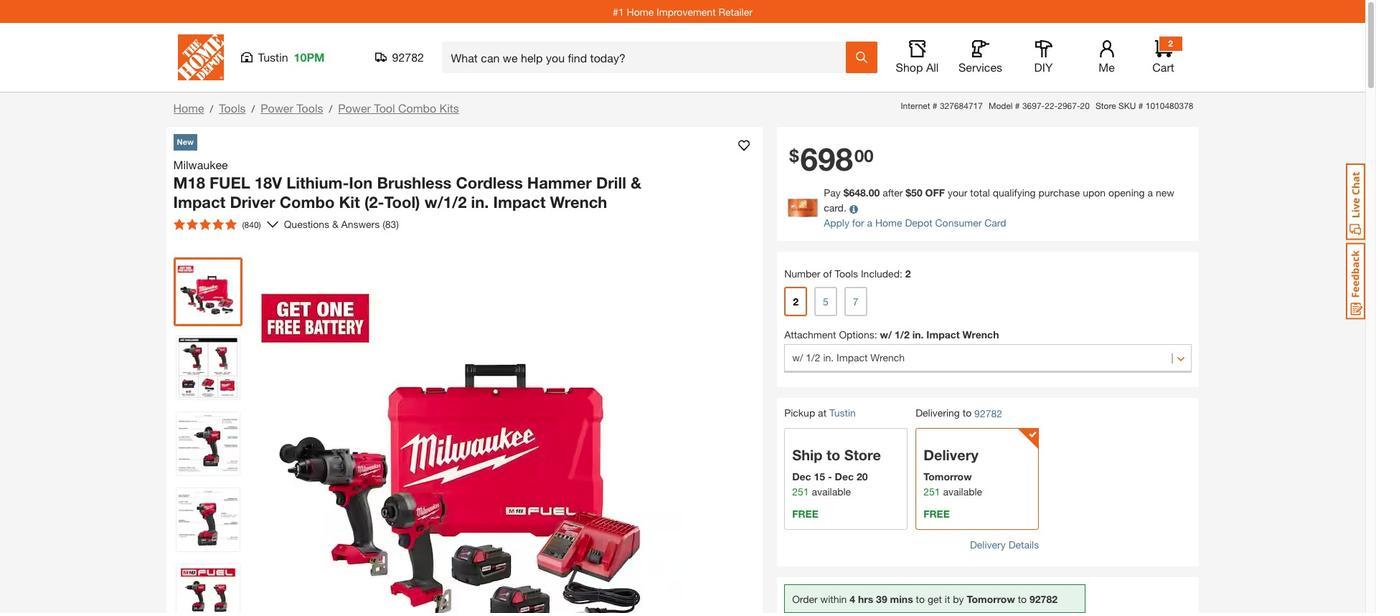 Task type: locate. For each thing, give the bounding box(es) containing it.
0 vertical spatial tomorrow
[[924, 471, 972, 483]]

to
[[963, 407, 972, 420], [827, 447, 841, 464], [916, 594, 925, 606], [1018, 594, 1027, 606]]

depot
[[906, 217, 933, 229]]

0 horizontal spatial 251
[[793, 486, 809, 498]]

0 horizontal spatial power
[[261, 101, 293, 115]]

number
[[785, 268, 821, 280]]

tools for home
[[219, 101, 246, 115]]

22-
[[1045, 101, 1058, 111]]

in. down attachment
[[824, 352, 834, 364]]

1 horizontal spatial &
[[631, 173, 642, 192]]

0 vertical spatial &
[[631, 173, 642, 192]]

2 vertical spatial home
[[876, 217, 903, 229]]

1 horizontal spatial #
[[1016, 101, 1021, 111]]

0 vertical spatial wrench
[[550, 193, 608, 212]]

0 vertical spatial in.
[[471, 193, 489, 212]]

tomorrow right by
[[967, 594, 1016, 606]]

0 vertical spatial combo
[[398, 101, 437, 115]]

retailer
[[719, 5, 753, 18]]

2 251 from the left
[[924, 486, 941, 498]]

feedback link image
[[1347, 243, 1366, 320]]

20
[[1081, 101, 1090, 111], [857, 471, 868, 483]]

2 down "number"
[[793, 296, 799, 308]]

services
[[959, 60, 1003, 74]]

2 up cart
[[1169, 38, 1174, 49]]

diy button
[[1021, 40, 1067, 75]]

off
[[926, 187, 946, 199]]

0 horizontal spatial #
[[933, 101, 938, 111]]

& inside milwaukee m18 fuel 18v lithium-ion brushless cordless hammer drill & impact driver combo kit (2-tool) w/1/2 in. impact wrench
[[631, 173, 642, 192]]

15
[[814, 471, 826, 483]]

tools right home link
[[219, 101, 246, 115]]

1 vertical spatial tomorrow
[[967, 594, 1016, 606]]

available
[[812, 486, 852, 498], [944, 486, 983, 498]]

tustin left 10pm
[[258, 50, 288, 64]]

in. right options
[[913, 329, 924, 341]]

new
[[177, 137, 194, 146]]

delivery for delivery tomorrow 251 available
[[924, 447, 979, 464]]

impact down options
[[837, 352, 868, 364]]

1 horizontal spatial a
[[1148, 187, 1154, 199]]

1 vertical spatial delivery
[[971, 539, 1006, 552]]

92782 link
[[975, 407, 1003, 422]]

1 horizontal spatial /
[[252, 103, 255, 115]]

store inside ship to store dec 15 - dec 20 251 available
[[845, 447, 882, 464]]

327684717
[[940, 101, 983, 111]]

1 vertical spatial wrench
[[963, 329, 1000, 341]]

available down -
[[812, 486, 852, 498]]

delivery inside delivery tomorrow 251 available
[[924, 447, 979, 464]]

20 right 22-
[[1081, 101, 1090, 111]]

& left answers
[[332, 218, 339, 230]]

92782 right delivering
[[975, 408, 1003, 420]]

wrench inside w/ 1/2 in. impact wrench button
[[871, 352, 905, 364]]

: down apply for a home depot consumer card link
[[900, 268, 903, 280]]

1 horizontal spatial $
[[844, 187, 850, 199]]

milwaukee power tool combo kits 3697 22 2967 20 a0.2 image
[[176, 412, 239, 476]]

What can we help you find today? search field
[[451, 42, 845, 73]]

1 horizontal spatial :
[[900, 268, 903, 280]]

impact down cordless
[[494, 193, 546, 212]]

2 vertical spatial in.
[[824, 352, 834, 364]]

1 horizontal spatial 2
[[906, 268, 911, 280]]

/ right the power tools link
[[329, 103, 333, 115]]

92782
[[392, 50, 424, 64], [975, 408, 1003, 420], [1030, 594, 1058, 606]]

cordless
[[456, 173, 523, 192]]

wrench up w/ 1/2 in. impact wrench button
[[963, 329, 1000, 341]]

after
[[883, 187, 903, 199]]

w/ right options
[[881, 329, 892, 341]]

0 vertical spatial a
[[1148, 187, 1154, 199]]

0 horizontal spatial dec
[[793, 471, 812, 483]]

(83)
[[383, 218, 399, 230]]

2 inside cart 2
[[1169, 38, 1174, 49]]

me
[[1099, 60, 1115, 74]]

dec left 15
[[793, 471, 812, 483]]

in. down cordless
[[471, 193, 489, 212]]

2 right included
[[906, 268, 911, 280]]

0 vertical spatial 2
[[1169, 38, 1174, 49]]

-
[[828, 471, 833, 483]]

1 horizontal spatial 251
[[924, 486, 941, 498]]

(840) link
[[168, 213, 278, 236]]

in.
[[471, 193, 489, 212], [913, 329, 924, 341], [824, 352, 834, 364]]

1 vertical spatial in.
[[913, 329, 924, 341]]

pay
[[824, 187, 841, 199]]

1 vertical spatial 2
[[906, 268, 911, 280]]

improvement
[[657, 5, 716, 18]]

dec right -
[[835, 471, 854, 483]]

tools for number
[[835, 268, 859, 280]]

to left the "get"
[[916, 594, 925, 606]]

3 / from the left
[[329, 103, 333, 115]]

2 dec from the left
[[835, 471, 854, 483]]

1 vertical spatial 20
[[857, 471, 868, 483]]

tomorrow inside delivery tomorrow 251 available
[[924, 471, 972, 483]]

00
[[855, 146, 874, 166]]

w/ 1/2 in. impact wrench button
[[785, 345, 1193, 374]]

(2-
[[365, 193, 384, 212]]

available up "delivery details"
[[944, 486, 983, 498]]

tustin
[[258, 50, 288, 64], [830, 407, 856, 420]]

0 horizontal spatial combo
[[280, 193, 335, 212]]

# left the 3697-
[[1016, 101, 1021, 111]]

1 horizontal spatial dec
[[835, 471, 854, 483]]

1 horizontal spatial wrench
[[871, 352, 905, 364]]

store down tustin button
[[845, 447, 882, 464]]

1 vertical spatial 92782
[[975, 408, 1003, 420]]

$ right pay
[[844, 187, 850, 199]]

0 horizontal spatial a
[[868, 217, 873, 229]]

18v
[[255, 173, 282, 192]]

a left the new
[[1148, 187, 1154, 199]]

impact inside button
[[837, 352, 868, 364]]

0 vertical spatial 92782
[[392, 50, 424, 64]]

2 horizontal spatial tools
[[835, 268, 859, 280]]

a inside your total qualifying purchase upon opening a new card.
[[1148, 187, 1154, 199]]

#1 home improvement retailer
[[613, 5, 753, 18]]

tomorrow down delivering to 92782
[[924, 471, 972, 483]]

wrench down hammer
[[550, 193, 608, 212]]

& right drill
[[631, 173, 642, 192]]

home left depot at top right
[[876, 217, 903, 229]]

92782 down the "details"
[[1030, 594, 1058, 606]]

1 horizontal spatial free
[[924, 508, 950, 521]]

2 available from the left
[[944, 486, 983, 498]]

2 horizontal spatial $
[[906, 187, 912, 199]]

free for to
[[793, 508, 819, 521]]

cart 2
[[1153, 38, 1175, 74]]

1 horizontal spatial in.
[[824, 352, 834, 364]]

attachment
[[785, 329, 837, 341]]

1 # from the left
[[933, 101, 938, 111]]

1 251 from the left
[[793, 486, 809, 498]]

all
[[927, 60, 939, 74]]

698
[[801, 140, 854, 178]]

/
[[210, 103, 213, 115], [252, 103, 255, 115], [329, 103, 333, 115]]

w/ 1/2 in. impact wrench
[[793, 352, 905, 364]]

2 free from the left
[[924, 508, 950, 521]]

questions
[[284, 218, 330, 230]]

1 available from the left
[[812, 486, 852, 498]]

/ left tools link
[[210, 103, 213, 115]]

1/2 down attachment
[[806, 352, 821, 364]]

1 horizontal spatial available
[[944, 486, 983, 498]]

0 horizontal spatial :
[[875, 329, 878, 341]]

5
[[823, 296, 829, 308]]

answers
[[341, 218, 380, 230]]

2 vertical spatial 92782
[[1030, 594, 1058, 606]]

0 vertical spatial :
[[900, 268, 903, 280]]

combo left kits at the top left of the page
[[398, 101, 437, 115]]

services button
[[958, 40, 1004, 75]]

milwaukee power tool combo kits 3697 22 2967 20 66.4 image
[[176, 565, 239, 614]]

2 horizontal spatial #
[[1139, 101, 1144, 111]]

92782 inside delivering to 92782
[[975, 408, 1003, 420]]

0 vertical spatial delivery
[[924, 447, 979, 464]]

number of tools included : 2
[[785, 268, 911, 280]]

delivery left the "details"
[[971, 539, 1006, 552]]

milwaukee power tool combo kits 3697 22 2967 20 64.0 image
[[176, 260, 239, 323]]

power right tools link
[[261, 101, 293, 115]]

0 horizontal spatial store
[[845, 447, 882, 464]]

1 horizontal spatial store
[[1096, 101, 1117, 111]]

2 vertical spatial wrench
[[871, 352, 905, 364]]

1 horizontal spatial 20
[[1081, 101, 1090, 111]]

milwaukee
[[173, 158, 228, 171]]

combo up questions on the left of the page
[[280, 193, 335, 212]]

0 vertical spatial 1/2
[[895, 329, 910, 341]]

1 vertical spatial &
[[332, 218, 339, 230]]

free down 15
[[793, 508, 819, 521]]

0 horizontal spatial in.
[[471, 193, 489, 212]]

a
[[1148, 187, 1154, 199], [868, 217, 873, 229]]

free
[[793, 508, 819, 521], [924, 508, 950, 521]]

kit
[[339, 193, 360, 212]]

0 horizontal spatial 1/2
[[806, 352, 821, 364]]

hammer
[[528, 173, 592, 192]]

0 horizontal spatial free
[[793, 508, 819, 521]]

/ right tools link
[[252, 103, 255, 115]]

home / tools / power tools / power tool combo kits
[[173, 101, 459, 115]]

dec
[[793, 471, 812, 483], [835, 471, 854, 483]]

tustin button
[[830, 407, 856, 420]]

tools right the of
[[835, 268, 859, 280]]

2 horizontal spatial 2
[[1169, 38, 1174, 49]]

1 horizontal spatial combo
[[398, 101, 437, 115]]

1/2 inside w/ 1/2 in. impact wrench button
[[806, 352, 821, 364]]

0 horizontal spatial $
[[790, 146, 799, 166]]

0 horizontal spatial w/
[[793, 352, 804, 364]]

attachment options : w/ 1/2 in. impact wrench
[[785, 329, 1000, 341]]

1 horizontal spatial power
[[338, 101, 371, 115]]

live chat image
[[1347, 164, 1366, 240]]

home up new
[[173, 101, 204, 115]]

0 horizontal spatial tools
[[219, 101, 246, 115]]

delivery for delivery details
[[971, 539, 1006, 552]]

for
[[853, 217, 865, 229]]

251
[[793, 486, 809, 498], [924, 486, 941, 498]]

1 vertical spatial tustin
[[830, 407, 856, 420]]

92782 up power tool combo kits link
[[392, 50, 424, 64]]

diy
[[1035, 60, 1053, 74]]

0 horizontal spatial /
[[210, 103, 213, 115]]

lithium-
[[287, 173, 349, 192]]

0 horizontal spatial 2
[[793, 296, 799, 308]]

0 horizontal spatial home
[[173, 101, 204, 115]]

$ right after
[[906, 187, 912, 199]]

1 horizontal spatial 92782
[[975, 408, 1003, 420]]

power left tool
[[338, 101, 371, 115]]

1 vertical spatial combo
[[280, 193, 335, 212]]

questions & answers (83)
[[284, 218, 399, 230]]

to up -
[[827, 447, 841, 464]]

tustin right at at bottom right
[[830, 407, 856, 420]]

wrench
[[550, 193, 608, 212], [963, 329, 1000, 341], [871, 352, 905, 364]]

0 horizontal spatial tustin
[[258, 50, 288, 64]]

2 inside button
[[793, 296, 799, 308]]

$ left 698
[[790, 146, 799, 166]]

2 horizontal spatial /
[[329, 103, 333, 115]]

2967-
[[1058, 101, 1081, 111]]

tools
[[219, 101, 246, 115], [297, 101, 323, 115], [835, 268, 859, 280]]

store
[[1096, 101, 1117, 111], [845, 447, 882, 464]]

milwaukee m18 fuel 18v lithium-ion brushless cordless hammer drill & impact driver combo kit (2-tool) w/1/2 in. impact wrench
[[173, 158, 642, 212]]

to down the "details"
[[1018, 594, 1027, 606]]

opening
[[1109, 187, 1145, 199]]

# right sku
[[1139, 101, 1144, 111]]

1 free from the left
[[793, 508, 819, 521]]

$
[[790, 146, 799, 166], [844, 187, 850, 199], [906, 187, 912, 199]]

delivery
[[924, 447, 979, 464], [971, 539, 1006, 552]]

free down delivery tomorrow 251 available
[[924, 508, 950, 521]]

1 vertical spatial home
[[173, 101, 204, 115]]

home
[[627, 5, 654, 18], [173, 101, 204, 115], [876, 217, 903, 229]]

delivery down delivering to 92782
[[924, 447, 979, 464]]

1 horizontal spatial 1/2
[[895, 329, 910, 341]]

home right #1
[[627, 5, 654, 18]]

20 inside ship to store dec 15 - dec 20 251 available
[[857, 471, 868, 483]]

wrench inside milwaukee m18 fuel 18v lithium-ion brushless cordless hammer drill & impact driver combo kit (2-tool) w/1/2 in. impact wrench
[[550, 193, 608, 212]]

0 horizontal spatial available
[[812, 486, 852, 498]]

wrench down the attachment options : w/ 1/2 in. impact wrench
[[871, 352, 905, 364]]

store left sku
[[1096, 101, 1117, 111]]

w/ inside w/ 1/2 in. impact wrench button
[[793, 352, 804, 364]]

w/ down attachment
[[793, 352, 804, 364]]

drill
[[597, 173, 627, 192]]

0 horizontal spatial 92782
[[392, 50, 424, 64]]

0 horizontal spatial wrench
[[550, 193, 608, 212]]

1 vertical spatial w/
[[793, 352, 804, 364]]

1 vertical spatial store
[[845, 447, 882, 464]]

# right the internet
[[933, 101, 938, 111]]

2 vertical spatial 2
[[793, 296, 799, 308]]

0 horizontal spatial 20
[[857, 471, 868, 483]]

combo inside milwaukee m18 fuel 18v lithium-ion brushless cordless hammer drill & impact driver combo kit (2-tool) w/1/2 in. impact wrench
[[280, 193, 335, 212]]

delivery inside button
[[971, 539, 1006, 552]]

tomorrow
[[924, 471, 972, 483], [967, 594, 1016, 606]]

1 vertical spatial 1/2
[[806, 352, 821, 364]]

1 horizontal spatial home
[[627, 5, 654, 18]]

1 horizontal spatial w/
[[881, 329, 892, 341]]

10pm
[[294, 50, 325, 64]]

: up w/ 1/2 in. impact wrench
[[875, 329, 878, 341]]

apply
[[824, 217, 850, 229]]

card
[[985, 217, 1007, 229]]

251 inside ship to store dec 15 - dec 20 251 available
[[793, 486, 809, 498]]

1 horizontal spatial tustin
[[830, 407, 856, 420]]

to left 92782 link
[[963, 407, 972, 420]]

$ inside '$ 698 00'
[[790, 146, 799, 166]]

a right the "for"
[[868, 217, 873, 229]]

tools down 10pm
[[297, 101, 323, 115]]

20 right -
[[857, 471, 868, 483]]

1/2 right options
[[895, 329, 910, 341]]



Task type: vqa. For each thing, say whether or not it's contained in the screenshot.
clear
no



Task type: describe. For each thing, give the bounding box(es) containing it.
order
[[793, 594, 818, 606]]

delivery tomorrow 251 available
[[924, 447, 983, 498]]

apply for a home depot consumer card link
[[824, 217, 1007, 229]]

delivering
[[916, 407, 960, 420]]

card.
[[824, 202, 847, 214]]

to inside delivering to 92782
[[963, 407, 972, 420]]

within
[[821, 594, 847, 606]]

milwaukee link
[[173, 156, 234, 173]]

(840)
[[242, 219, 261, 230]]

details
[[1009, 539, 1040, 552]]

driver
[[230, 193, 275, 212]]

w/1/2
[[425, 193, 467, 212]]

1 / from the left
[[210, 103, 213, 115]]

ship
[[793, 447, 823, 464]]

3 # from the left
[[1139, 101, 1144, 111]]

model
[[989, 101, 1013, 111]]

#1
[[613, 5, 624, 18]]

milwaukee power tool combo kits 3697 22 2967 20 40.1 image
[[176, 336, 239, 400]]

2 power from the left
[[338, 101, 371, 115]]

2 horizontal spatial home
[[876, 217, 903, 229]]

shop all button
[[895, 40, 941, 75]]

2 # from the left
[[1016, 101, 1021, 111]]

2 / from the left
[[252, 103, 255, 115]]

tool)
[[384, 193, 420, 212]]

m18
[[173, 173, 205, 192]]

hrs
[[859, 594, 874, 606]]

cart
[[1153, 60, 1175, 74]]

apply now image
[[788, 199, 824, 218]]

5 button
[[815, 287, 838, 317]]

sku
[[1119, 101, 1137, 111]]

power tools link
[[261, 101, 323, 115]]

internet
[[901, 101, 931, 111]]

mins
[[891, 594, 914, 606]]

0 vertical spatial home
[[627, 5, 654, 18]]

2 horizontal spatial wrench
[[963, 329, 1000, 341]]

pickup at tustin
[[785, 407, 856, 420]]

internet # 327684717 model # 3697-22-2967-20 store sku # 1010480378
[[901, 101, 1194, 111]]

purchase
[[1039, 187, 1081, 199]]

92782 inside button
[[392, 50, 424, 64]]

apply for a home depot consumer card
[[824, 217, 1007, 229]]

me button
[[1084, 40, 1130, 75]]

delivery details button
[[971, 538, 1040, 553]]

shop all
[[896, 60, 939, 74]]

impact up w/ 1/2 in. impact wrench button
[[927, 329, 960, 341]]

pay $ 648.00 after $ 50 off
[[824, 187, 946, 199]]

1 horizontal spatial tools
[[297, 101, 323, 115]]

4
[[850, 594, 856, 606]]

(840) button
[[168, 213, 267, 236]]

7
[[853, 296, 859, 308]]

free for tomorrow
[[924, 508, 950, 521]]

3697-
[[1023, 101, 1045, 111]]

new
[[1156, 187, 1175, 199]]

2 button
[[785, 287, 808, 317]]

order within 4 hrs 39 mins to get it by tomorrow to 92782
[[793, 594, 1058, 606]]

it
[[945, 594, 951, 606]]

home link
[[173, 101, 204, 115]]

1 dec from the left
[[793, 471, 812, 483]]

ship to store dec 15 - dec 20 251 available
[[793, 447, 882, 498]]

available inside ship to store dec 15 - dec 20 251 available
[[812, 486, 852, 498]]

milwaukee power tool combo kits 3697 22 2967 20 1d.3 image
[[176, 489, 239, 552]]

648.00
[[850, 187, 880, 199]]

in. inside milwaukee m18 fuel 18v lithium-ion brushless cordless hammer drill & impact driver combo kit (2-tool) w/1/2 in. impact wrench
[[471, 193, 489, 212]]

by
[[953, 594, 965, 606]]

power tool combo kits link
[[338, 101, 459, 115]]

your
[[948, 187, 968, 199]]

delivering to 92782
[[916, 407, 1003, 420]]

included
[[861, 268, 900, 280]]

ion
[[349, 173, 373, 192]]

0 horizontal spatial &
[[332, 218, 339, 230]]

1 vertical spatial a
[[868, 217, 873, 229]]

tool
[[374, 101, 395, 115]]

upon
[[1083, 187, 1106, 199]]

0 vertical spatial 20
[[1081, 101, 1090, 111]]

$ 698 00
[[790, 140, 874, 178]]

1 vertical spatial :
[[875, 329, 878, 341]]

fuel
[[210, 173, 250, 192]]

info image
[[850, 205, 858, 214]]

shop
[[896, 60, 924, 74]]

1 power from the left
[[261, 101, 293, 115]]

2 horizontal spatial 92782
[[1030, 594, 1058, 606]]

brushless
[[377, 173, 452, 192]]

5 stars image
[[173, 219, 237, 230]]

50
[[912, 187, 923, 199]]

in. inside button
[[824, 352, 834, 364]]

251 inside delivery tomorrow 251 available
[[924, 486, 941, 498]]

at
[[818, 407, 827, 420]]

tools link
[[219, 101, 246, 115]]

0 vertical spatial store
[[1096, 101, 1117, 111]]

7 button
[[845, 287, 868, 317]]

consumer
[[936, 217, 982, 229]]

the home depot logo image
[[178, 34, 224, 80]]

2 horizontal spatial in.
[[913, 329, 924, 341]]

delivery details
[[971, 539, 1040, 552]]

available inside delivery tomorrow 251 available
[[944, 486, 983, 498]]

0 vertical spatial w/
[[881, 329, 892, 341]]

39
[[877, 594, 888, 606]]

impact down 'm18'
[[173, 193, 226, 212]]

of
[[824, 268, 832, 280]]

qualifying
[[993, 187, 1036, 199]]

your total qualifying purchase upon opening a new card.
[[824, 187, 1175, 214]]

to inside ship to store dec 15 - dec 20 251 available
[[827, 447, 841, 464]]

pickup
[[785, 407, 816, 420]]

0 vertical spatial tustin
[[258, 50, 288, 64]]



